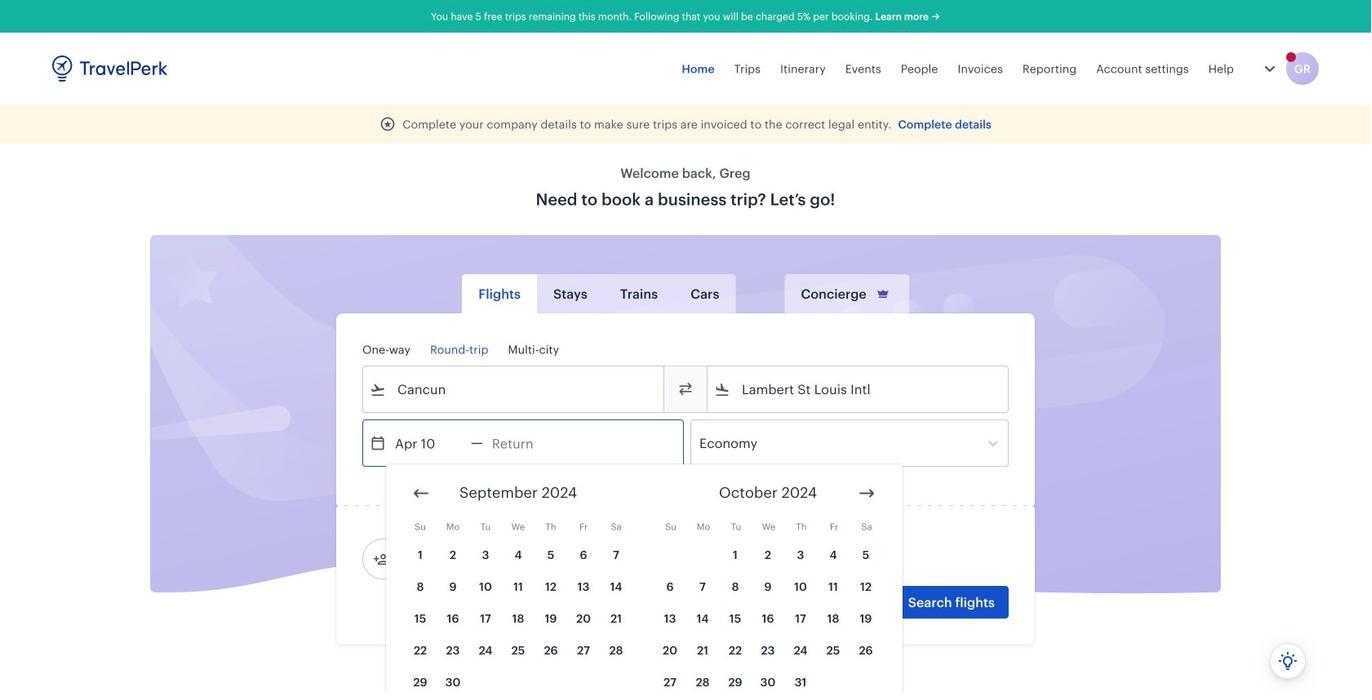 Task type: describe. For each thing, give the bounding box(es) containing it.
To search field
[[731, 376, 987, 403]]

Depart text field
[[386, 421, 471, 466]]

From search field
[[386, 376, 643, 403]]

Return text field
[[483, 421, 568, 466]]



Task type: locate. For each thing, give the bounding box(es) containing it.
calendar application
[[386, 465, 1372, 692]]

move forward to switch to the next month. image
[[857, 484, 877, 503]]

Add first traveler search field
[[389, 546, 559, 572]]

move backward to switch to the previous month. image
[[412, 484, 431, 503]]



